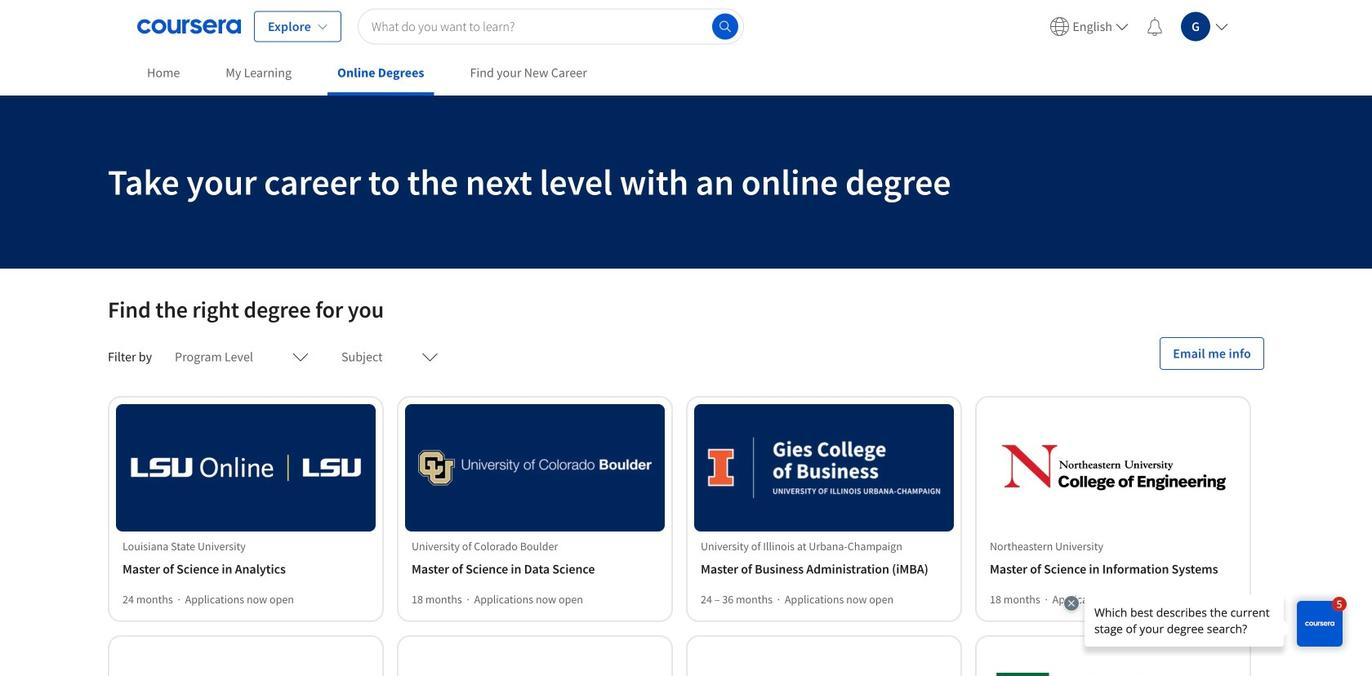 Task type: vqa. For each thing, say whether or not it's contained in the screenshot.
Coursera image
yes



Task type: describe. For each thing, give the bounding box(es) containing it.
What do you want to learn? text field
[[358, 9, 744, 45]]



Task type: locate. For each thing, give the bounding box(es) containing it.
None search field
[[358, 9, 744, 45]]

coursera image
[[137, 13, 241, 40]]



